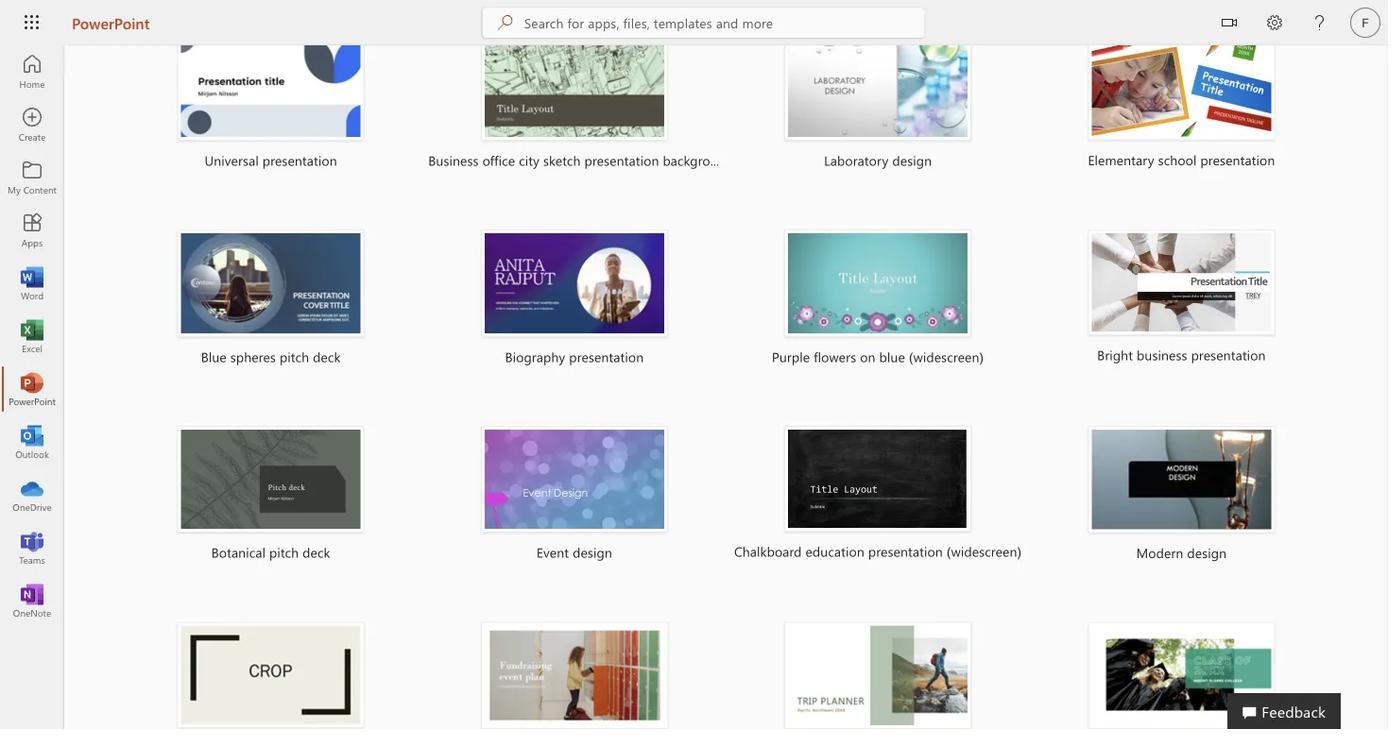 Task type: describe. For each thing, give the bounding box(es) containing it.
feedback button
[[1228, 694, 1342, 730]]

purple
[[772, 348, 811, 366]]

spheres
[[231, 348, 276, 366]]

laboratory design link
[[732, 11, 1025, 196]]

onenote image
[[23, 592, 42, 611]]

teams image
[[23, 539, 42, 558]]

background
[[663, 152, 734, 169]]

business office city sketch presentation background (widescreen) image
[[481, 34, 668, 141]]

design for laboratory design
[[893, 152, 932, 169]]

chalkboard education presentation (widescreen) link
[[732, 404, 1025, 587]]

blue spheres pitch deck
[[201, 348, 341, 366]]

universal
[[205, 152, 259, 169]]

presentation right universal at the left top of the page
[[263, 152, 337, 169]]

powerpoint
[[72, 12, 150, 33]]

botanical pitch deck link
[[125, 404, 417, 588]]

blue
[[880, 348, 906, 366]]

universal presentation
[[205, 152, 337, 169]]

apps image
[[23, 221, 42, 240]]

0 vertical spatial deck
[[313, 348, 341, 366]]

sketch
[[544, 152, 581, 169]]

school
[[1159, 152, 1197, 169]]

graduation slideshow image
[[1089, 623, 1276, 730]]

universal presentation image
[[177, 34, 365, 141]]

2 vertical spatial (widescreen)
[[947, 543, 1022, 561]]

blue spheres pitch deck image
[[177, 230, 365, 337]]

1 vertical spatial (widescreen)
[[909, 348, 985, 366]]

0 vertical spatial (widescreen)
[[738, 152, 813, 169]]

blue spheres pitch deck link
[[125, 207, 417, 392]]

f button
[[1344, 0, 1389, 45]]

bright business presentation
[[1098, 347, 1267, 364]]

biography presentation link
[[429, 207, 721, 392]]

elementary school presentation image
[[1089, 34, 1276, 141]]

f
[[1363, 15, 1370, 30]]

home image
[[23, 62, 42, 81]]

presentation right education at bottom
[[869, 543, 943, 561]]

feedback
[[1263, 702, 1327, 722]]

Search box. Suggestions appear as you type. search field
[[525, 8, 925, 38]]

laboratory
[[825, 152, 889, 169]]

laboratory design
[[825, 152, 932, 169]]

chalkboard education presentation (widescreen) image
[[785, 426, 972, 532]]

 button
[[1207, 0, 1253, 49]]

design for modern design
[[1188, 545, 1227, 562]]

crop image
[[177, 623, 365, 729]]

bright
[[1098, 347, 1134, 364]]

purple flowers on blue (widescreen) image
[[785, 230, 972, 337]]

bright business presentation link
[[1036, 207, 1328, 391]]

1 vertical spatial pitch
[[270, 544, 299, 562]]


[[1223, 15, 1238, 30]]

modern design image
[[1089, 426, 1276, 534]]

purple flowers on blue (widescreen) link
[[732, 207, 1025, 392]]

presentation right school
[[1201, 152, 1276, 169]]

business
[[1137, 347, 1188, 364]]

design for event design
[[573, 544, 613, 562]]

0 vertical spatial pitch
[[280, 348, 309, 366]]

event design image
[[481, 426, 668, 533]]



Task type: locate. For each thing, give the bounding box(es) containing it.
pitch right spheres
[[280, 348, 309, 366]]

2 horizontal spatial design
[[1188, 545, 1227, 562]]

office
[[483, 152, 515, 169]]

presentation inside "link"
[[1192, 347, 1267, 364]]

modern design link
[[1036, 404, 1328, 589]]

modern
[[1137, 545, 1184, 562]]

on
[[861, 348, 876, 366]]

event planning deck image
[[481, 623, 668, 730]]

presentation right business
[[1192, 347, 1267, 364]]

event
[[537, 544, 569, 562]]

onedrive image
[[23, 486, 42, 505]]

0 horizontal spatial design
[[573, 544, 613, 562]]

event design
[[537, 544, 613, 562]]

design right laboratory
[[893, 152, 932, 169]]

deck right botanical
[[303, 544, 331, 562]]

excel image
[[23, 327, 42, 346]]

word image
[[23, 274, 42, 293]]

botanical pitch deck image
[[177, 426, 365, 533]]

flowers
[[814, 348, 857, 366]]

presentation
[[1201, 152, 1276, 169], [263, 152, 337, 169], [585, 152, 659, 169], [1192, 347, 1267, 364], [569, 348, 644, 366], [869, 543, 943, 561]]

design
[[893, 152, 932, 169], [573, 544, 613, 562], [1188, 545, 1227, 562]]

pitch right botanical
[[270, 544, 299, 562]]

presentation right biography
[[569, 348, 644, 366]]

powerpoint banner
[[0, 0, 1389, 49]]

personal trip planner image
[[785, 623, 972, 730]]

deck right spheres
[[313, 348, 341, 366]]

elementary school presentation
[[1089, 152, 1276, 169]]

business
[[429, 152, 479, 169]]

botanical pitch deck
[[211, 544, 331, 562]]

biography presentation
[[505, 348, 644, 366]]

purple flowers on blue (widescreen)
[[772, 348, 985, 366]]

biography
[[505, 348, 566, 366]]

business office city sketch presentation background (widescreen) link
[[429, 11, 813, 196]]

education
[[806, 543, 865, 561]]

bright business presentation image
[[1089, 230, 1276, 336]]

navigation
[[0, 45, 64, 628]]

event design link
[[429, 404, 721, 588]]

business office city sketch presentation background (widescreen)
[[429, 152, 813, 169]]

1 horizontal spatial design
[[893, 152, 932, 169]]

1 vertical spatial deck
[[303, 544, 331, 562]]

create image
[[23, 115, 42, 134]]

blue
[[201, 348, 227, 366]]

elementary school presentation link
[[1036, 11, 1328, 195]]

laboratory design image
[[785, 34, 972, 141]]

chalkboard
[[735, 543, 802, 561]]

design right modern
[[1188, 545, 1227, 562]]

elementary
[[1089, 152, 1155, 169]]

botanical
[[211, 544, 266, 562]]

pitch
[[280, 348, 309, 366], [270, 544, 299, 562]]

modern design
[[1137, 545, 1227, 562]]

design right event
[[573, 544, 613, 562]]

none search field inside powerpoint banner
[[483, 8, 925, 38]]

city
[[519, 152, 540, 169]]

None search field
[[483, 8, 925, 38]]

(widescreen)
[[738, 152, 813, 169], [909, 348, 985, 366], [947, 543, 1022, 561]]

design inside "link"
[[573, 544, 613, 562]]

outlook image
[[23, 433, 42, 452]]

deck
[[313, 348, 341, 366], [303, 544, 331, 562]]

biography presentation image
[[481, 230, 668, 337]]

my content image
[[23, 168, 42, 187]]

universal presentation link
[[125, 11, 417, 196]]

presentation right sketch
[[585, 152, 659, 169]]

powerpoint image
[[23, 380, 42, 399]]

chalkboard education presentation (widescreen)
[[735, 543, 1022, 561]]



Task type: vqa. For each thing, say whether or not it's contained in the screenshot.
PowerPoint banner
yes



